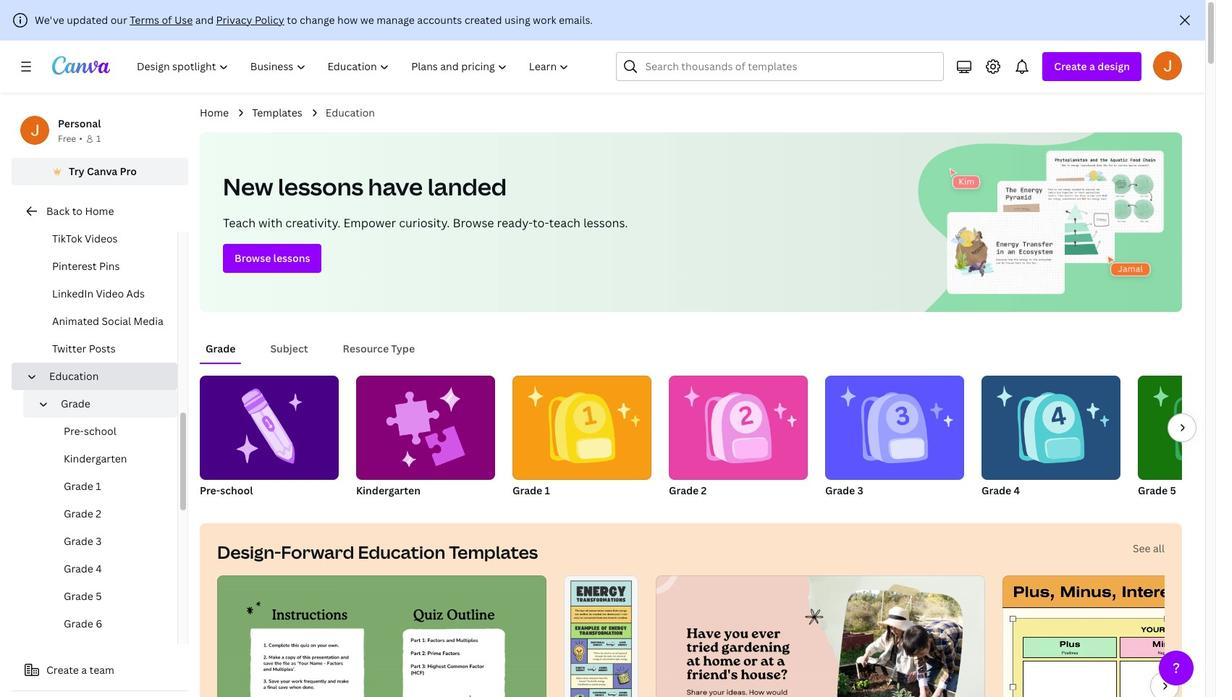 Task type: locate. For each thing, give the bounding box(es) containing it.
1 horizontal spatial grade 4
[[982, 484, 1021, 498]]

updated
[[67, 13, 108, 27]]

a left team
[[81, 663, 87, 677]]

try canva pro
[[69, 164, 137, 178]]

pre-school link for kindergarten link to the left
[[35, 418, 177, 445]]

new
[[223, 171, 273, 202]]

0 horizontal spatial templates
[[252, 106, 303, 120]]

grade 3
[[826, 484, 864, 498], [64, 535, 102, 548]]

grade button left subject button
[[200, 335, 242, 363]]

2 vertical spatial education
[[358, 540, 446, 564]]

1 vertical spatial grade 2
[[64, 507, 101, 521]]

free
[[58, 133, 76, 145]]

pre-school link for rightmost kindergarten link
[[200, 376, 339, 500]]

create inside create a team button
[[46, 663, 79, 677]]

grade 4
[[982, 484, 1021, 498], [64, 562, 102, 576]]

•
[[79, 133, 83, 145]]

0 vertical spatial grade 3 link
[[826, 376, 965, 500]]

browse
[[453, 215, 494, 231], [235, 251, 271, 265]]

1 vertical spatial 5
[[96, 590, 102, 603]]

1 horizontal spatial to
[[287, 13, 297, 27]]

grade 3 link for rightmost kindergarten link grade 2 link
[[826, 376, 965, 500]]

create for create a design
[[1055, 59, 1088, 73]]

1 vertical spatial to
[[72, 204, 83, 218]]

create inside create a design dropdown button
[[1055, 59, 1088, 73]]

lessons
[[278, 171, 364, 202], [273, 251, 310, 265]]

pins
[[99, 259, 120, 273]]

home up videos
[[85, 204, 114, 218]]

teach
[[223, 215, 256, 231]]

we've updated our terms of use and privacy policy to change how we manage accounts created using work emails.
[[35, 13, 593, 27]]

1 horizontal spatial home
[[200, 106, 229, 120]]

0 horizontal spatial grade 1 link
[[35, 473, 177, 500]]

to-
[[533, 215, 549, 231]]

0 vertical spatial grade 5 link
[[1139, 376, 1217, 500]]

create left team
[[46, 663, 79, 677]]

1 vertical spatial grade 5 link
[[35, 583, 177, 611]]

0 vertical spatial lessons
[[278, 171, 364, 202]]

grade 3 link
[[826, 376, 965, 500], [35, 528, 177, 556]]

1 horizontal spatial grade 5
[[1139, 484, 1177, 498]]

try canva pro button
[[12, 158, 188, 185]]

1 horizontal spatial grade 3
[[826, 484, 864, 498]]

creativity.
[[286, 215, 341, 231]]

1 horizontal spatial kindergarten
[[356, 484, 421, 498]]

to
[[287, 13, 297, 27], [72, 204, 83, 218]]

1 vertical spatial lessons
[[273, 251, 310, 265]]

canva
[[87, 164, 118, 178]]

0 horizontal spatial pre-
[[64, 424, 84, 438]]

0 horizontal spatial pre-school link
[[35, 418, 177, 445]]

0 vertical spatial kindergarten
[[64, 452, 127, 466]]

education
[[326, 106, 375, 120], [49, 369, 99, 383], [358, 540, 446, 564]]

create a design
[[1055, 59, 1131, 73]]

1 vertical spatial grade 3 link
[[35, 528, 177, 556]]

0 vertical spatial to
[[287, 13, 297, 27]]

linkedin video ads link
[[23, 280, 177, 308]]

1 horizontal spatial grade 1 link
[[513, 376, 652, 500]]

lessons up creativity.
[[278, 171, 364, 202]]

1 horizontal spatial grade 3 link
[[826, 376, 965, 500]]

0 horizontal spatial grade 2
[[64, 507, 101, 521]]

1 horizontal spatial pre-
[[200, 484, 220, 498]]

grade 3 link for grade 2 link for kindergarten link to the left
[[35, 528, 177, 556]]

0 vertical spatial school
[[84, 424, 116, 438]]

0 horizontal spatial 5
[[96, 590, 102, 603]]

0 horizontal spatial grade 1
[[64, 479, 101, 493]]

we
[[360, 13, 374, 27]]

1 vertical spatial kindergarten
[[356, 484, 421, 498]]

home link
[[200, 105, 229, 121]]

1 vertical spatial pre-
[[200, 484, 220, 498]]

0 horizontal spatial pre-school
[[64, 424, 116, 438]]

0 horizontal spatial create
[[46, 663, 79, 677]]

teach
[[549, 215, 581, 231]]

create
[[1055, 59, 1088, 73], [46, 663, 79, 677]]

1 vertical spatial grade 4 link
[[35, 556, 177, 583]]

0 vertical spatial 4
[[1014, 484, 1021, 498]]

videos
[[85, 232, 118, 246]]

0 horizontal spatial grade 3 link
[[35, 528, 177, 556]]

1 vertical spatial templates
[[449, 540, 538, 564]]

0 horizontal spatial 3
[[96, 535, 102, 548]]

0 vertical spatial a
[[1090, 59, 1096, 73]]

linkedin
[[52, 287, 94, 301]]

have
[[368, 171, 423, 202]]

1 vertical spatial pre-school
[[200, 484, 253, 498]]

1 vertical spatial browse
[[235, 251, 271, 265]]

examples of energy transformations science infographic in light blue light green light yellow lined style image
[[564, 576, 638, 697]]

back to home link
[[12, 197, 188, 226]]

0 horizontal spatial grade 5 link
[[35, 583, 177, 611]]

0 horizontal spatial a
[[81, 663, 87, 677]]

0 horizontal spatial grade 2 link
[[35, 500, 177, 528]]

create for create a team
[[46, 663, 79, 677]]

lessons for browse
[[273, 251, 310, 265]]

a for design
[[1090, 59, 1096, 73]]

grade 5
[[1139, 484, 1177, 498], [64, 590, 102, 603]]

grade button down the 'posts'
[[55, 390, 169, 418]]

1 horizontal spatial 4
[[1014, 484, 1021, 498]]

grade 5 link for grade 4 link related to grade 2 link for kindergarten link to the left
[[35, 583, 177, 611]]

grade 5 up all
[[1139, 484, 1177, 498]]

twitter posts link
[[23, 335, 177, 363]]

1 vertical spatial 2
[[96, 507, 101, 521]]

0 vertical spatial browse
[[453, 215, 494, 231]]

0 vertical spatial grade button
[[200, 335, 242, 363]]

home left templates link at left
[[200, 106, 229, 120]]

0 horizontal spatial home
[[85, 204, 114, 218]]

grade 2 link for rightmost kindergarten link
[[669, 376, 808, 500]]

1 horizontal spatial 3
[[858, 484, 864, 498]]

a left design
[[1090, 59, 1096, 73]]

1 horizontal spatial grade 5 link
[[1139, 376, 1217, 500]]

0 vertical spatial grade 3
[[826, 484, 864, 498]]

None search field
[[617, 52, 945, 81]]

0 horizontal spatial school
[[84, 424, 116, 438]]

pre-
[[64, 424, 84, 438], [200, 484, 220, 498]]

browse lessons link
[[223, 244, 322, 273]]

animated
[[52, 314, 99, 328]]

browse down teach
[[235, 251, 271, 265]]

1 horizontal spatial 5
[[1171, 484, 1177, 498]]

grade 1 link
[[513, 376, 652, 500], [35, 473, 177, 500]]

1 vertical spatial 3
[[96, 535, 102, 548]]

grade
[[206, 342, 236, 356], [61, 397, 90, 411], [64, 479, 93, 493], [513, 484, 543, 498], [669, 484, 699, 498], [826, 484, 856, 498], [982, 484, 1012, 498], [1139, 484, 1168, 498], [64, 507, 93, 521], [64, 535, 93, 548], [64, 562, 93, 576], [64, 590, 93, 603], [64, 617, 93, 631]]

lessons.
[[584, 215, 628, 231]]

1 vertical spatial create
[[46, 663, 79, 677]]

grade 1
[[64, 479, 101, 493], [513, 484, 550, 498]]

0 vertical spatial create
[[1055, 59, 1088, 73]]

1 horizontal spatial 2
[[702, 484, 707, 498]]

0 horizontal spatial 2
[[96, 507, 101, 521]]

to right policy
[[287, 13, 297, 27]]

a inside button
[[81, 663, 87, 677]]

0 vertical spatial pre-school
[[64, 424, 116, 438]]

create left design
[[1055, 59, 1088, 73]]

6
[[96, 617, 102, 631]]

all
[[1154, 542, 1165, 556]]

school
[[84, 424, 116, 438], [220, 484, 253, 498]]

1 horizontal spatial grade 2 link
[[669, 376, 808, 500]]

0 vertical spatial pre-
[[64, 424, 84, 438]]

to right the back
[[72, 204, 83, 218]]

grade 2 link
[[669, 376, 808, 500], [35, 500, 177, 528]]

0 vertical spatial grade 5
[[1139, 484, 1177, 498]]

1
[[96, 133, 101, 145], [96, 479, 101, 493], [545, 484, 550, 498]]

1 vertical spatial 4
[[96, 562, 102, 576]]

1 vertical spatial grade 4
[[64, 562, 102, 576]]

1 horizontal spatial grade 4 link
[[982, 376, 1121, 500]]

top level navigation element
[[127, 52, 582, 81]]

0 horizontal spatial grade 4 link
[[35, 556, 177, 583]]

kindergarten
[[64, 452, 127, 466], [356, 484, 421, 498]]

browse down the landed
[[453, 215, 494, 231]]

0 horizontal spatial to
[[72, 204, 83, 218]]

0 vertical spatial 5
[[1171, 484, 1177, 498]]

subject
[[271, 342, 308, 356]]

1 horizontal spatial pre-school link
[[200, 376, 339, 500]]

0 horizontal spatial grade 4
[[64, 562, 102, 576]]

1 vertical spatial a
[[81, 663, 87, 677]]

1 horizontal spatial a
[[1090, 59, 1096, 73]]

grade 4 link
[[982, 376, 1121, 500], [35, 556, 177, 583]]

templates
[[252, 106, 303, 120], [449, 540, 538, 564]]

curiosity.
[[399, 215, 450, 231]]

grade 4 link for grade 2 link for kindergarten link to the left
[[35, 556, 177, 583]]

create a team button
[[12, 656, 188, 685]]

pro
[[120, 164, 137, 178]]

0 vertical spatial 2
[[702, 484, 707, 498]]

1 vertical spatial grade 3
[[64, 535, 102, 548]]

0 vertical spatial grade 2
[[669, 484, 707, 498]]

0 vertical spatial grade 4 link
[[982, 376, 1121, 500]]

animated social media link
[[23, 308, 177, 335]]

ready-
[[497, 215, 533, 231]]

0 vertical spatial templates
[[252, 106, 303, 120]]

1 horizontal spatial browse
[[453, 215, 494, 231]]

1 vertical spatial grade button
[[55, 390, 169, 418]]

and
[[195, 13, 214, 27]]

a inside dropdown button
[[1090, 59, 1096, 73]]

grade 2
[[669, 484, 707, 498], [64, 507, 101, 521]]

0 horizontal spatial grade 5
[[64, 590, 102, 603]]

grade 5 up grade 6
[[64, 590, 102, 603]]

0 vertical spatial 3
[[858, 484, 864, 498]]

lessons down "with"
[[273, 251, 310, 265]]

1 vertical spatial school
[[220, 484, 253, 498]]

5
[[1171, 484, 1177, 498], [96, 590, 102, 603]]

home
[[200, 106, 229, 120], [85, 204, 114, 218]]



Task type: vqa. For each thing, say whether or not it's contained in the screenshot.
DESIGN button
no



Task type: describe. For each thing, give the bounding box(es) containing it.
0 horizontal spatial 4
[[96, 562, 102, 576]]

pinterest
[[52, 259, 97, 273]]

personal
[[58, 117, 101, 130]]

grade inside grade 6 link
[[64, 617, 93, 631]]

we've
[[35, 13, 64, 27]]

1 horizontal spatial kindergarten link
[[356, 376, 495, 500]]

forward
[[281, 540, 355, 564]]

linkedin video ads
[[52, 287, 145, 301]]

back to home
[[46, 204, 114, 218]]

1 vertical spatial education
[[49, 369, 99, 383]]

team
[[89, 663, 114, 677]]

lessons for new
[[278, 171, 364, 202]]

grade 1 link for grade 2 link for kindergarten link to the left
[[35, 473, 177, 500]]

design
[[1098, 59, 1131, 73]]

pinterest pins link
[[23, 253, 177, 280]]

accounts
[[417, 13, 462, 27]]

use
[[174, 13, 193, 27]]

1 horizontal spatial school
[[220, 484, 253, 498]]

0 vertical spatial home
[[200, 106, 229, 120]]

0 horizontal spatial kindergarten
[[64, 452, 127, 466]]

subject button
[[265, 335, 314, 363]]

ads
[[126, 287, 145, 301]]

emails.
[[559, 13, 593, 27]]

type
[[391, 342, 415, 356]]

how
[[338, 13, 358, 27]]

pinterest pins
[[52, 259, 120, 273]]

create a design button
[[1043, 52, 1142, 81]]

social
[[102, 314, 131, 328]]

1 horizontal spatial templates
[[449, 540, 538, 564]]

animated social media
[[52, 314, 164, 328]]

free •
[[58, 133, 83, 145]]

1 vertical spatial home
[[85, 204, 114, 218]]

1 horizontal spatial grade 1
[[513, 484, 550, 498]]

grade 4 link for rightmost kindergarten link grade 2 link
[[982, 376, 1121, 500]]

video
[[96, 287, 124, 301]]

using
[[505, 13, 531, 27]]

work
[[533, 13, 557, 27]]

terms of use link
[[130, 13, 193, 27]]

design-forward education templates
[[217, 540, 538, 564]]

new lessons have landed
[[223, 171, 507, 202]]

teach with creativity. empower curiosity. browse ready-to-teach lessons.
[[223, 215, 628, 231]]

policy
[[255, 13, 285, 27]]

privacy policy link
[[216, 13, 285, 27]]

to inside back to home link
[[72, 204, 83, 218]]

1 vertical spatial grade 5
[[64, 590, 102, 603]]

twitter
[[52, 342, 86, 356]]

tiktok videos link
[[23, 225, 177, 253]]

create a team
[[46, 663, 114, 677]]

resource type
[[343, 342, 415, 356]]

Search search field
[[646, 53, 935, 80]]

0 horizontal spatial grade button
[[55, 390, 169, 418]]

0 horizontal spatial kindergarten link
[[35, 445, 177, 473]]

0 horizontal spatial grade 3
[[64, 535, 102, 548]]

terms
[[130, 13, 159, 27]]

privacy
[[216, 13, 252, 27]]

empower
[[344, 215, 396, 231]]

plus minus interesting education whiteboard in yellow orange green lined style image
[[1003, 576, 1217, 697]]

grade 2 link for kindergarten link to the left
[[35, 500, 177, 528]]

resource
[[343, 342, 389, 356]]

back
[[46, 204, 70, 218]]

grade 5 link for grade 4 link corresponding to rightmost kindergarten link grade 2 link
[[1139, 376, 1217, 500]]

grade 6 link
[[35, 611, 177, 638]]

new lessons have landed image
[[913, 133, 1183, 312]]

browse lessons
[[235, 251, 310, 265]]

1 horizontal spatial grade button
[[200, 335, 242, 363]]

twitter posts
[[52, 342, 116, 356]]

our
[[111, 13, 127, 27]]

jeremy miller image
[[1154, 51, 1183, 80]]

grade 1 link for rightmost kindergarten link grade 2 link
[[513, 376, 652, 500]]

created
[[465, 13, 502, 27]]

a for team
[[81, 663, 87, 677]]

see all
[[1133, 542, 1165, 556]]

of
[[162, 13, 172, 27]]

0 vertical spatial grade 4
[[982, 484, 1021, 498]]

see
[[1133, 542, 1151, 556]]

tiktok videos
[[52, 232, 118, 246]]

design-
[[217, 540, 281, 564]]

grade 6
[[64, 617, 102, 631]]

media
[[134, 314, 164, 328]]

tiktok
[[52, 232, 82, 246]]

1 horizontal spatial pre-school
[[200, 484, 253, 498]]

see all link
[[1133, 542, 1165, 556]]

try
[[69, 164, 84, 178]]

posts
[[89, 342, 116, 356]]

resource type button
[[337, 335, 421, 363]]

0 horizontal spatial browse
[[235, 251, 271, 265]]

change
[[300, 13, 335, 27]]

landed
[[428, 171, 507, 202]]

templates link
[[252, 105, 303, 121]]

0 vertical spatial education
[[326, 106, 375, 120]]

manage
[[377, 13, 415, 27]]

with
[[259, 215, 283, 231]]



